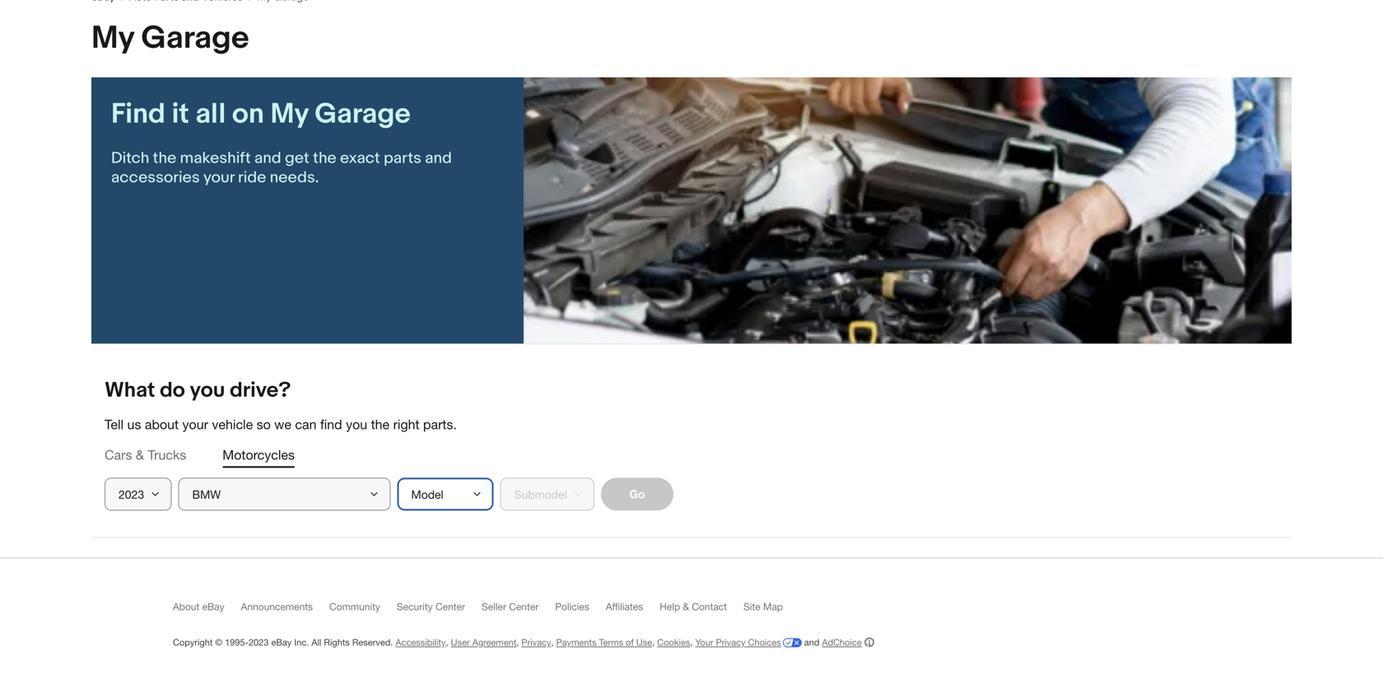 Task type: describe. For each thing, give the bounding box(es) containing it.
privacy link
[[522, 638, 551, 648]]

us
[[127, 417, 141, 433]]

user agreement link
[[451, 638, 517, 648]]

find
[[111, 97, 166, 131]]

adchoice
[[822, 638, 862, 648]]

all
[[312, 638, 322, 648]]

ditch the makeshift and get the exact parts and accessories your ride needs.
[[111, 149, 452, 187]]

drive?
[[230, 378, 291, 404]]

on
[[232, 97, 264, 131]]

help & contact
[[660, 601, 727, 613]]

find it all on my garage
[[111, 97, 411, 131]]

& for help
[[683, 601, 689, 613]]

seller
[[482, 601, 507, 613]]

cars & trucks
[[105, 448, 186, 463]]

1 , from the left
[[446, 638, 449, 648]]

seller center link
[[482, 601, 555, 620]]

0 horizontal spatial and
[[255, 149, 281, 168]]

©
[[215, 638, 223, 648]]

my garage
[[91, 19, 249, 58]]

needs.
[[270, 168, 319, 187]]

0 horizontal spatial you
[[190, 378, 225, 404]]

1 vertical spatial your
[[182, 417, 208, 433]]

security
[[397, 601, 433, 613]]

vehicle
[[212, 417, 253, 433]]

& for cars
[[136, 448, 144, 463]]

trucks
[[148, 448, 186, 463]]

your privacy choices link
[[696, 638, 802, 648]]

parts.
[[423, 417, 457, 433]]

1 vertical spatial my
[[271, 97, 309, 131]]

we
[[274, 417, 292, 433]]

your
[[696, 638, 714, 648]]

about ebay link
[[173, 601, 241, 620]]

right
[[393, 417, 420, 433]]

0 horizontal spatial the
[[153, 149, 176, 168]]

cookies link
[[658, 638, 691, 648]]

center for security center
[[436, 601, 465, 613]]

agreement
[[473, 638, 517, 648]]

payments
[[556, 638, 597, 648]]

go
[[630, 488, 645, 501]]

center for seller center
[[509, 601, 539, 613]]

it
[[172, 97, 189, 131]]

affiliates link
[[606, 601, 660, 620]]

exact
[[340, 149, 380, 168]]

can
[[295, 417, 317, 433]]

seller center
[[482, 601, 539, 613]]

contact
[[692, 601, 727, 613]]

use
[[637, 638, 652, 648]]

3 , from the left
[[551, 638, 554, 648]]

1 vertical spatial garage
[[315, 97, 411, 131]]

tell
[[105, 417, 124, 433]]

user
[[451, 638, 470, 648]]

ditch
[[111, 149, 149, 168]]

so
[[257, 417, 271, 433]]

inc.
[[294, 638, 309, 648]]

motorcycles
[[223, 448, 295, 463]]

ride
[[238, 168, 266, 187]]

about
[[173, 601, 200, 613]]

1 horizontal spatial ebay
[[271, 638, 292, 648]]

tell us about your vehicle so we can find you the right parts.
[[105, 417, 457, 433]]

of
[[626, 638, 634, 648]]



Task type: vqa. For each thing, say whether or not it's contained in the screenshot.
Business & Industrial link
no



Task type: locate. For each thing, give the bounding box(es) containing it.
your left ride
[[203, 168, 235, 187]]

copyright
[[173, 638, 213, 648]]

privacy down 'seller center' link
[[522, 638, 551, 648]]

center right the seller
[[509, 601, 539, 613]]

community link
[[330, 601, 397, 620]]

1995-
[[225, 638, 249, 648]]

2 horizontal spatial the
[[371, 417, 390, 433]]

, left your
[[691, 638, 693, 648]]

1 horizontal spatial you
[[346, 417, 367, 433]]

center
[[436, 601, 465, 613], [509, 601, 539, 613]]

tab list inside my garage main content
[[105, 446, 1279, 465]]

garage up it
[[141, 19, 249, 58]]

0 horizontal spatial ebay
[[202, 601, 225, 613]]

1 horizontal spatial center
[[509, 601, 539, 613]]

your right about
[[182, 417, 208, 433]]

garage up exact
[[315, 97, 411, 131]]

ebay right about
[[202, 601, 225, 613]]

,
[[446, 638, 449, 648], [517, 638, 519, 648], [551, 638, 554, 648], [652, 638, 655, 648], [691, 638, 693, 648]]

0 vertical spatial garage
[[141, 19, 249, 58]]

2023
[[249, 638, 269, 648]]

0 horizontal spatial garage
[[141, 19, 249, 58]]

ebay left 'inc.'
[[271, 638, 292, 648]]

help
[[660, 601, 680, 613]]

& right help
[[683, 601, 689, 613]]

& right cars in the left of the page
[[136, 448, 144, 463]]

policies
[[555, 601, 590, 613]]

your
[[203, 168, 235, 187], [182, 417, 208, 433]]

my garage main content
[[78, 0, 1306, 538]]

center right security
[[436, 601, 465, 613]]

1 horizontal spatial garage
[[315, 97, 411, 131]]

&
[[136, 448, 144, 463], [683, 601, 689, 613]]

help & contact link
[[660, 601, 744, 620]]

and left the adchoice
[[805, 638, 820, 648]]

1 vertical spatial ebay
[[271, 638, 292, 648]]

my up find
[[91, 19, 134, 58]]

tab list containing cars & trucks
[[105, 446, 1279, 465]]

0 horizontal spatial my
[[91, 19, 134, 58]]

1 horizontal spatial &
[[683, 601, 689, 613]]

0 vertical spatial your
[[203, 168, 235, 187]]

reserved.
[[352, 638, 393, 648]]

accessories
[[111, 168, 200, 187]]

tab list
[[105, 446, 1279, 465]]

privacy right your
[[716, 638, 746, 648]]

0 vertical spatial ebay
[[202, 601, 225, 613]]

0 horizontal spatial privacy
[[522, 638, 551, 648]]

1 vertical spatial you
[[346, 417, 367, 433]]

0 vertical spatial my
[[91, 19, 134, 58]]

the right "ditch"
[[153, 149, 176, 168]]

accessibility
[[396, 638, 446, 648]]

you right the do
[[190, 378, 225, 404]]

1 horizontal spatial and
[[425, 149, 452, 168]]

all
[[196, 97, 226, 131]]

, left cookies
[[652, 638, 655, 648]]

0 vertical spatial you
[[190, 378, 225, 404]]

what
[[105, 378, 155, 404]]

1 horizontal spatial the
[[313, 149, 337, 168]]

security center
[[397, 601, 465, 613]]

find
[[320, 417, 342, 433]]

garage
[[141, 19, 249, 58], [315, 97, 411, 131]]

cars
[[105, 448, 132, 463]]

2 horizontal spatial and
[[805, 638, 820, 648]]

4 , from the left
[[652, 638, 655, 648]]

1 center from the left
[[436, 601, 465, 613]]

you
[[190, 378, 225, 404], [346, 417, 367, 433]]

, left "payments"
[[551, 638, 554, 648]]

security center link
[[397, 601, 482, 620]]

2 center from the left
[[509, 601, 539, 613]]

announcements link
[[241, 601, 330, 620]]

and
[[255, 149, 281, 168], [425, 149, 452, 168], [805, 638, 820, 648]]

and left get
[[255, 149, 281, 168]]

policies link
[[555, 601, 606, 620]]

the
[[153, 149, 176, 168], [313, 149, 337, 168], [371, 417, 390, 433]]

copyright © 1995-2023 ebay inc. all rights reserved. accessibility , user agreement , privacy , payments terms of use , cookies , your privacy choices
[[173, 638, 782, 648]]

accessibility link
[[396, 638, 446, 648]]

rights
[[324, 638, 350, 648]]

choices
[[748, 638, 782, 648]]

parts
[[384, 149, 422, 168]]

map
[[764, 601, 783, 613]]

my
[[91, 19, 134, 58], [271, 97, 309, 131]]

what do you drive?
[[105, 378, 291, 404]]

and right parts
[[425, 149, 452, 168]]

ebay inside 'link'
[[202, 601, 225, 613]]

2 privacy from the left
[[716, 638, 746, 648]]

site map link
[[744, 601, 800, 620]]

the right get
[[313, 149, 337, 168]]

2 , from the left
[[517, 638, 519, 648]]

0 horizontal spatial center
[[436, 601, 465, 613]]

your inside ditch the makeshift and get the exact parts and accessories your ride needs.
[[203, 168, 235, 187]]

1 horizontal spatial my
[[271, 97, 309, 131]]

site
[[744, 601, 761, 613]]

privacy
[[522, 638, 551, 648], [716, 638, 746, 648]]

you right find
[[346, 417, 367, 433]]

about ebay
[[173, 601, 225, 613]]

community
[[330, 601, 380, 613]]

, left the user
[[446, 638, 449, 648]]

0 vertical spatial &
[[136, 448, 144, 463]]

adchoice link
[[822, 638, 875, 648]]

do
[[160, 378, 185, 404]]

the left right
[[371, 417, 390, 433]]

and adchoice
[[802, 638, 862, 648]]

go button
[[601, 478, 674, 511]]

1 privacy from the left
[[522, 638, 551, 648]]

, left privacy link on the left bottom of the page
[[517, 638, 519, 648]]

about
[[145, 417, 179, 433]]

payments terms of use link
[[556, 638, 652, 648]]

1 vertical spatial &
[[683, 601, 689, 613]]

makeshift
[[180, 149, 251, 168]]

1 horizontal spatial privacy
[[716, 638, 746, 648]]

ebay
[[202, 601, 225, 613], [271, 638, 292, 648]]

cookies
[[658, 638, 691, 648]]

0 horizontal spatial &
[[136, 448, 144, 463]]

site map
[[744, 601, 783, 613]]

terms
[[599, 638, 624, 648]]

my right on
[[271, 97, 309, 131]]

& inside my garage main content
[[136, 448, 144, 463]]

5 , from the left
[[691, 638, 693, 648]]

affiliates
[[606, 601, 643, 613]]

get
[[285, 149, 310, 168]]

announcements
[[241, 601, 313, 613]]



